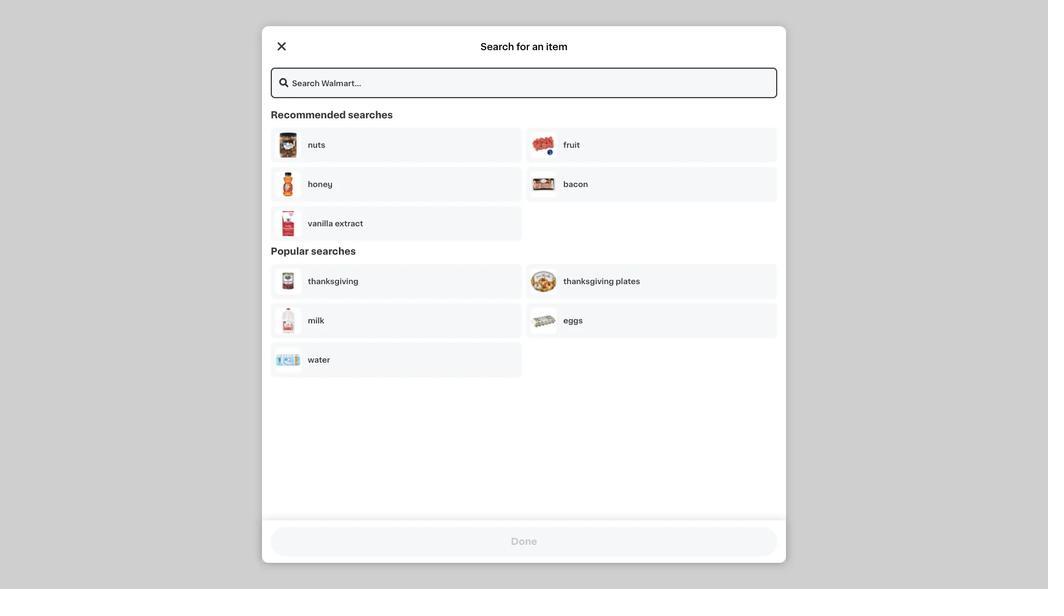 Task type: locate. For each thing, give the bounding box(es) containing it.
thanksgiving for thanksgiving
[[308, 278, 359, 286]]

dialog
[[262, 26, 787, 564]]

searches for recommended searches
[[348, 111, 393, 120]]

bacon link
[[531, 172, 774, 198]]

nuts link
[[275, 132, 518, 158]]

thanksgiving down the 'popular searches' on the left of the page
[[308, 278, 359, 286]]

nuts
[[308, 141, 326, 149]]

milk
[[308, 317, 325, 325]]

thanksgiving plates link
[[531, 269, 774, 295]]

vanilla extract link
[[275, 211, 518, 237]]

3 search list box from the top
[[271, 264, 778, 382]]

search list box containing thanksgiving
[[271, 264, 778, 382]]

fruit link
[[531, 132, 774, 158]]

honey
[[308, 181, 333, 188]]

search list box
[[271, 109, 778, 382], [271, 128, 778, 246], [271, 264, 778, 382]]

fruit image
[[531, 132, 557, 158]]

searches down vanilla extract
[[311, 247, 356, 256]]

honey link
[[275, 172, 518, 198]]

search list box containing nuts
[[271, 128, 778, 246]]

for
[[517, 42, 530, 52]]

0 horizontal spatial thanksgiving
[[308, 278, 359, 286]]

water
[[308, 357, 330, 364]]

2 thanksgiving from the left
[[564, 278, 614, 286]]

item
[[546, 42, 568, 52]]

popular
[[271, 247, 309, 256]]

thanksgiving for thanksgiving plates
[[564, 278, 614, 286]]

dialog containing search for an item
[[262, 26, 787, 564]]

1 horizontal spatial thanksgiving
[[564, 278, 614, 286]]

bacon image
[[531, 172, 557, 198]]

searches for popular searches
[[311, 247, 356, 256]]

searches up the nuts link at the top left
[[348, 111, 393, 120]]

1 vertical spatial searches
[[311, 247, 356, 256]]

0 vertical spatial searches
[[348, 111, 393, 120]]

an
[[532, 42, 544, 52]]

searches
[[348, 111, 393, 120], [311, 247, 356, 256]]

1 search list box from the top
[[271, 109, 778, 382]]

recommended searches group
[[271, 109, 778, 246]]

search list box for popular searches
[[271, 264, 778, 382]]

popular searches group
[[271, 246, 778, 382]]

2 search list box from the top
[[271, 128, 778, 246]]

thanksgiving
[[308, 278, 359, 286], [564, 278, 614, 286]]

thanksgiving image
[[275, 269, 302, 295]]

1 thanksgiving from the left
[[308, 278, 359, 286]]

milk link
[[275, 308, 518, 334]]

vanilla extract image
[[275, 211, 302, 237]]

recommended searches
[[271, 111, 393, 120]]

None search field
[[271, 68, 778, 98]]

thanksgiving left plates
[[564, 278, 614, 286]]



Task type: vqa. For each thing, say whether or not it's contained in the screenshot.
Many in stock related to 38
no



Task type: describe. For each thing, give the bounding box(es) containing it.
thanksgiving plates image
[[531, 269, 557, 295]]

search for an item
[[481, 42, 568, 52]]

eggs image
[[531, 308, 557, 334]]

eggs link
[[531, 308, 774, 334]]

water link
[[275, 347, 518, 374]]

Search Walmart... field
[[271, 68, 778, 98]]

plates
[[616, 278, 641, 286]]

honey image
[[275, 172, 302, 198]]

vanilla
[[308, 220, 333, 228]]

nuts image
[[275, 132, 302, 158]]

thanksgiving plates
[[564, 278, 641, 286]]

bacon
[[564, 181, 589, 188]]

water image
[[275, 347, 302, 374]]

milk image
[[275, 308, 302, 334]]

thanksgiving link
[[275, 269, 518, 295]]

eggs
[[564, 317, 583, 325]]

vanilla extract
[[308, 220, 363, 228]]

search
[[481, 42, 514, 52]]

fruit
[[564, 141, 580, 149]]

recommended
[[271, 111, 346, 120]]

search list box for recommended searches
[[271, 128, 778, 246]]

extract
[[335, 220, 363, 228]]

search list box containing recommended searches
[[271, 109, 778, 382]]

popular searches
[[271, 247, 356, 256]]



